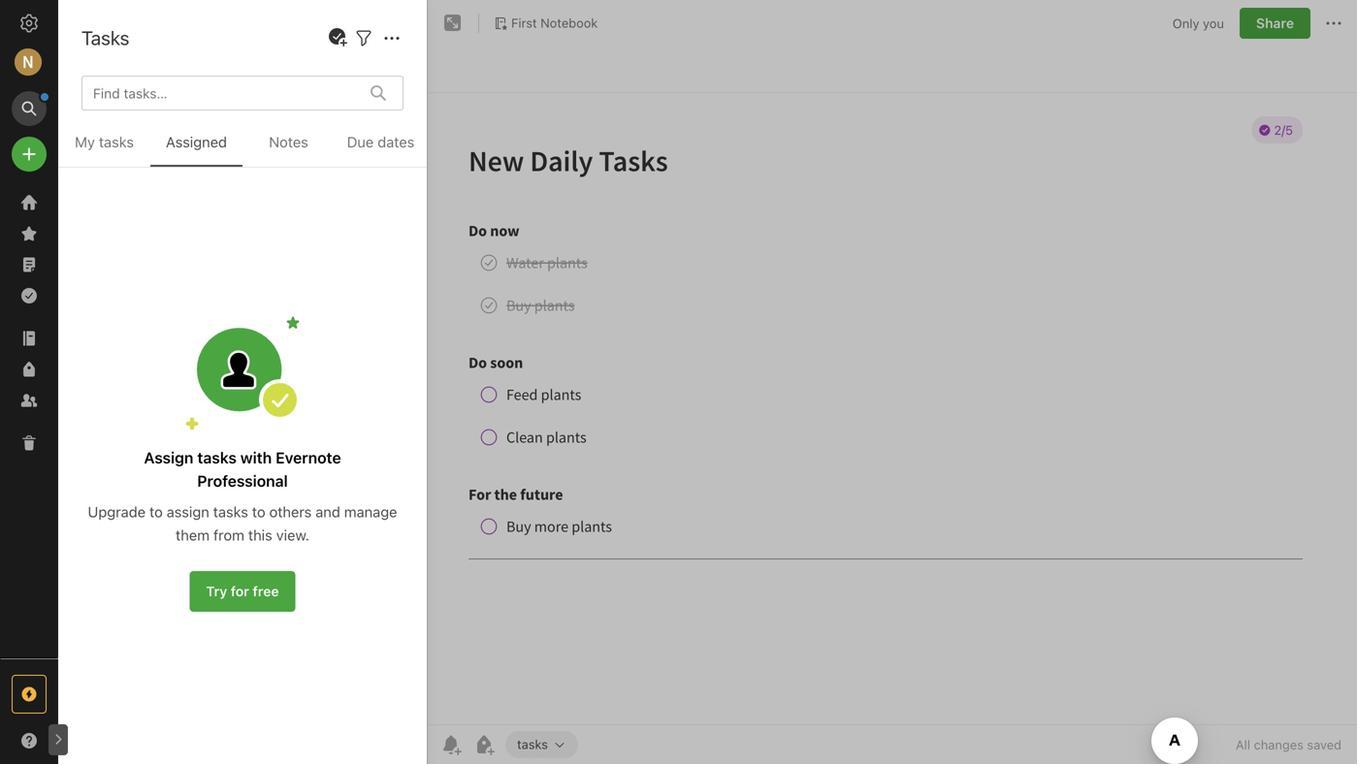 Task type: locate. For each thing, give the bounding box(es) containing it.
0 vertical spatial notes
[[100, 19, 153, 42]]

1 horizontal spatial to
[[252, 504, 265, 521]]

0 vertical spatial tasks
[[82, 26, 129, 49]]

Account field
[[0, 43, 58, 82]]

minutes
[[116, 157, 160, 170]]

now
[[105, 131, 131, 147]]

all
[[1236, 738, 1251, 752]]

1 to from the left
[[149, 504, 163, 521]]

tasks button
[[506, 732, 578, 759]]

from
[[213, 527, 244, 544]]

Find tasks… text field
[[85, 77, 359, 109]]

due dates
[[347, 133, 415, 150]]

due dates button
[[335, 130, 427, 167]]

1 horizontal spatial do
[[134, 131, 152, 147]]

tasks up from
[[213, 504, 248, 521]]

ago
[[163, 157, 183, 170]]

note
[[91, 61, 119, 77]]

my tasks button
[[58, 130, 150, 167]]

tasks inside upgrade to assign tasks to others and manage them from this view.
[[213, 504, 248, 521]]

note window element
[[428, 0, 1357, 765]]

few
[[93, 157, 113, 170]]

due
[[347, 133, 374, 150]]

0 horizontal spatial notes
[[100, 19, 153, 42]]

2 do from the left
[[134, 131, 152, 147]]

upgrade
[[88, 504, 146, 521]]

for
[[190, 131, 210, 147]]

tasks right add tag image
[[517, 738, 548, 752]]

tree
[[0, 187, 58, 658]]

do
[[83, 131, 101, 147], [134, 131, 152, 147]]

share button
[[1240, 8, 1311, 39]]

do down new
[[83, 131, 101, 147]]

try for free button
[[190, 572, 295, 612]]

0 horizontal spatial do
[[83, 131, 101, 147]]

1 horizontal spatial notes
[[269, 133, 308, 150]]

to
[[149, 504, 163, 521], [252, 504, 265, 521]]

add tag image
[[473, 734, 496, 757]]

assigned
[[166, 133, 227, 150]]

tasks inside note window "element"
[[517, 738, 548, 752]]

account image
[[15, 49, 42, 76]]

note list element
[[58, 0, 428, 765]]

notes up the note
[[100, 19, 153, 42]]

to left assign
[[149, 504, 163, 521]]

to up "this" at the bottom left of page
[[252, 504, 265, 521]]

1 note
[[82, 61, 119, 77]]

changes
[[1254, 738, 1304, 752]]

saved
[[1307, 738, 1342, 752]]

daily
[[116, 111, 147, 127]]

notes
[[100, 19, 153, 42], [269, 133, 308, 150]]

tasks
[[82, 26, 129, 49], [151, 111, 187, 127]]

1 horizontal spatial tasks
[[151, 111, 187, 127]]

click to expand image
[[50, 729, 65, 752]]

Filter tasks field
[[352, 26, 376, 50]]

filter tasks image
[[352, 27, 376, 50]]

for
[[231, 584, 249, 600]]

tasks up the note
[[82, 26, 129, 49]]

settings image
[[17, 12, 41, 35]]

more actions and view options image
[[380, 27, 404, 50]]

1 vertical spatial notes
[[269, 133, 308, 150]]

first
[[511, 16, 537, 30]]

future
[[238, 131, 275, 147]]

tasks down the
[[198, 156, 227, 170]]

tasks up "professional" at the left bottom of page
[[197, 449, 237, 467]]

Note Editor text field
[[428, 93, 1357, 725]]

1 vertical spatial tasks
[[151, 111, 187, 127]]

tasks
[[99, 133, 134, 150], [198, 156, 227, 170], [197, 449, 237, 467], [213, 504, 248, 521], [517, 738, 548, 752]]

expand note image
[[441, 12, 465, 35]]

notes inside button
[[269, 133, 308, 150]]

tasks up soon
[[151, 111, 187, 127]]

a
[[83, 157, 90, 170]]

0 horizontal spatial to
[[149, 504, 163, 521]]

soon
[[155, 131, 186, 147]]

try
[[206, 584, 227, 600]]

notes right the
[[269, 133, 308, 150]]

upgrade image
[[17, 683, 41, 706]]

you
[[1203, 16, 1224, 30]]

do down daily
[[134, 131, 152, 147]]



Task type: vqa. For each thing, say whether or not it's contained in the screenshot.
with
yes



Task type: describe. For each thing, give the bounding box(es) containing it.
dates
[[378, 133, 415, 150]]

try for free
[[206, 584, 279, 600]]

manage
[[344, 504, 397, 521]]

home image
[[17, 191, 41, 214]]

others
[[269, 504, 312, 521]]

new
[[83, 111, 112, 127]]

with
[[240, 449, 272, 467]]

only
[[1173, 16, 1200, 30]]

tasks inside note list 'element'
[[198, 156, 227, 170]]

More actions and view options field
[[376, 26, 404, 50]]

assign tasks with evernote professional
[[144, 449, 341, 490]]

my
[[75, 133, 95, 150]]

2 to from the left
[[252, 504, 265, 521]]

1 do from the left
[[83, 131, 101, 147]]

assign
[[144, 449, 193, 467]]

assign
[[167, 504, 209, 521]]

all changes saved
[[1236, 738, 1342, 752]]

assigned button
[[150, 130, 243, 167]]

my tasks
[[75, 133, 134, 150]]

this
[[248, 527, 272, 544]]

tasks inside "assign tasks with evernote professional"
[[197, 449, 237, 467]]

notebook
[[541, 16, 598, 30]]

the
[[214, 131, 234, 147]]

notes button
[[243, 130, 335, 167]]

professional
[[197, 472, 288, 490]]

tasks up "few"
[[99, 133, 134, 150]]

notes inside note list 'element'
[[100, 19, 153, 42]]

WHAT'S NEW field
[[0, 726, 58, 757]]

first notebook
[[511, 16, 598, 30]]

upgrade to assign tasks to others and manage them from this view.
[[88, 504, 397, 544]]

first notebook button
[[487, 10, 605, 37]]

only you
[[1173, 16, 1224, 30]]

share
[[1256, 15, 1294, 31]]

add a reminder image
[[440, 734, 463, 757]]

new task image
[[326, 26, 349, 49]]

free
[[253, 584, 279, 600]]

a few minutes ago
[[83, 157, 183, 170]]

evernote
[[276, 449, 341, 467]]

new daily tasks do now do soon for the future
[[83, 111, 275, 147]]

0 horizontal spatial tasks
[[82, 26, 129, 49]]

and
[[316, 504, 340, 521]]

1
[[82, 61, 88, 77]]

them
[[176, 527, 210, 544]]

view.
[[276, 527, 309, 544]]

tasks inside the new daily tasks do now do soon for the future
[[151, 111, 187, 127]]



